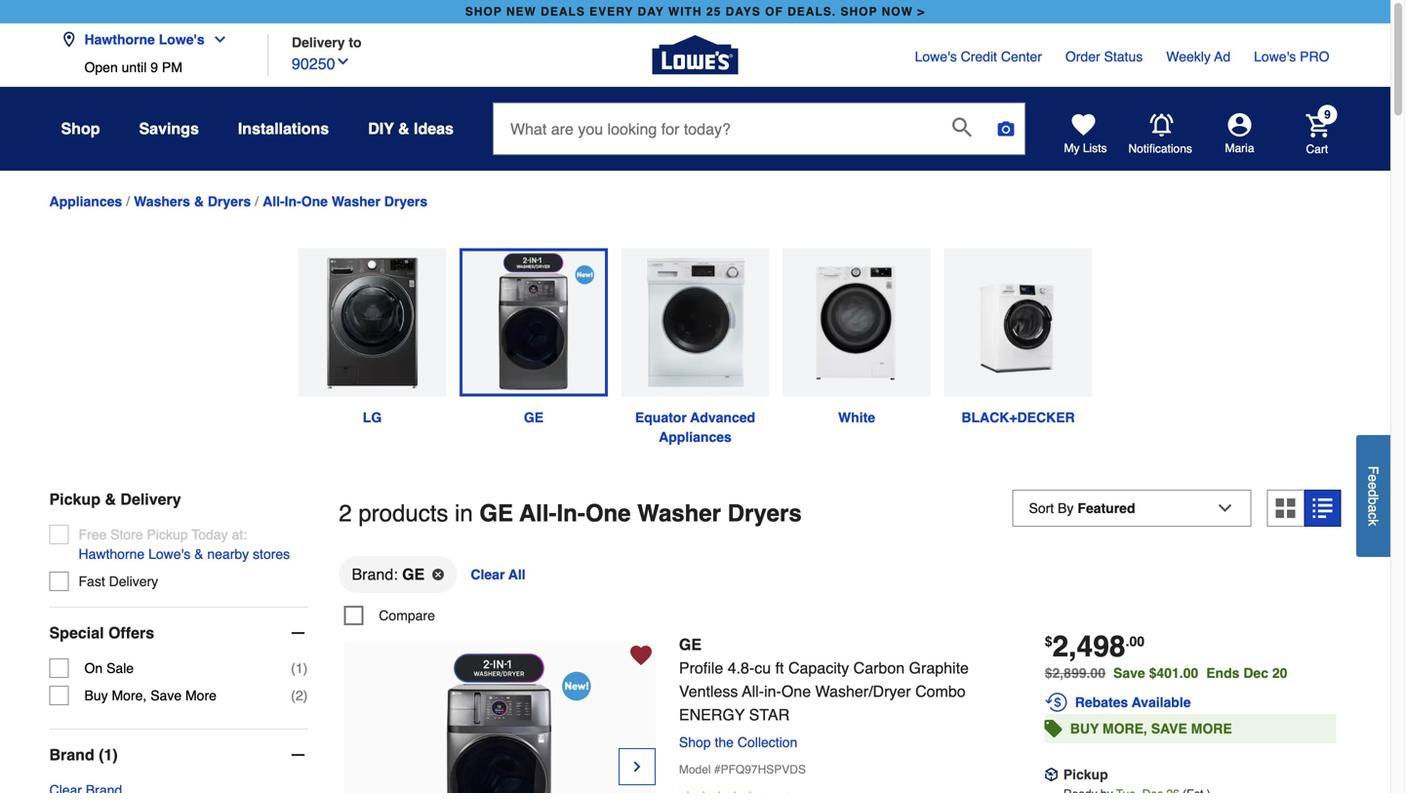 Task type: locate. For each thing, give the bounding box(es) containing it.
day
[[638, 5, 664, 19]]

lowe's down free store pickup today at:
[[148, 547, 191, 562]]

0 horizontal spatial all-
[[263, 194, 285, 209]]

appliances
[[49, 194, 122, 209], [659, 429, 732, 445]]

0 vertical spatial more
[[185, 688, 217, 704]]

search image
[[952, 117, 972, 137]]

free store pickup today at:
[[79, 527, 247, 543]]

was price $2,899.00 element
[[1045, 661, 1113, 681]]

1 horizontal spatial 9
[[1324, 108, 1331, 121]]

( down 1
[[291, 688, 296, 704]]

clear all button
[[469, 555, 528, 594]]

pickup for pickup & delivery
[[49, 490, 100, 508]]

hawthorne for hawthorne lowe's & nearby stores
[[79, 547, 145, 562]]

(1)
[[99, 746, 118, 764]]

1 vertical spatial hawthorne
[[79, 547, 145, 562]]

pfq97hspvds
[[721, 763, 806, 777]]

dryers
[[208, 194, 251, 209], [384, 194, 428, 209], [728, 500, 802, 527]]

e up b
[[1366, 482, 1381, 490]]

hawthorne lowe's
[[84, 32, 205, 47]]

more, down sale
[[112, 688, 147, 704]]

2 ) from the top
[[303, 688, 308, 704]]

shop up model
[[679, 735, 711, 750]]

& inside diy & ideas button
[[398, 120, 409, 138]]

all- inside appliances / washers & dryers / all-in-one washer dryers
[[263, 194, 285, 209]]

pm
[[162, 60, 182, 75]]

more, down rebates available on the right bottom of page
[[1103, 721, 1147, 737]]

2 horizontal spatial all-
[[742, 682, 764, 701]]

1 e from the top
[[1366, 474, 1381, 482]]

shop for shop
[[61, 120, 100, 138]]

all-in-one washer dryers brand ge image
[[460, 248, 608, 397]]

None search field
[[493, 102, 1026, 173]]

1 horizontal spatial more,
[[1103, 721, 1147, 737]]

) up the ( 2 ) in the bottom left of the page
[[303, 661, 308, 676]]

list box
[[339, 555, 1341, 606]]

hawthorne
[[84, 32, 155, 47], [79, 547, 145, 562]]

special
[[49, 624, 104, 642]]

1 horizontal spatial washer
[[637, 500, 721, 527]]

0 vertical spatial (
[[291, 661, 296, 676]]

1 horizontal spatial /
[[255, 194, 259, 209]]

1 vertical spatial shop
[[679, 735, 711, 750]]

1 vertical spatial pickup
[[147, 527, 188, 543]]

0 horizontal spatial appliances
[[49, 194, 122, 209]]

delivery up free store pickup today at:
[[120, 490, 181, 508]]

rebates icon image
[[1045, 691, 1068, 714]]

save down available
[[1151, 721, 1187, 737]]

( up the ( 2 ) in the bottom left of the page
[[291, 661, 296, 676]]

2 horizontal spatial save
[[1151, 721, 1187, 737]]

0 horizontal spatial shop
[[465, 5, 502, 19]]

ge
[[524, 410, 544, 426], [480, 500, 513, 527], [402, 565, 425, 583], [679, 636, 702, 654]]

all
[[508, 567, 526, 582]]

0 vertical spatial hawthorne
[[84, 32, 155, 47]]

1 horizontal spatial shop
[[841, 5, 878, 19]]

e up d
[[1366, 474, 1381, 482]]

model # pfq97hspvds
[[679, 763, 806, 777]]

all- up all
[[519, 500, 557, 527]]

2 horizontal spatial one
[[781, 682, 811, 701]]

1 vertical spatial all-
[[519, 500, 557, 527]]

products
[[358, 500, 448, 527]]

weekly ad link
[[1166, 47, 1231, 66]]

deals.
[[788, 5, 836, 19]]

1 horizontal spatial more
[[1191, 721, 1232, 737]]

0 vertical spatial all-
[[263, 194, 285, 209]]

status
[[1104, 49, 1143, 64]]

more down rebates available "button" at the bottom right
[[1191, 721, 1232, 737]]

4.5 stars image
[[679, 787, 793, 793]]

0 horizontal spatial 2
[[296, 688, 303, 704]]

lowe's pro
[[1254, 49, 1330, 64]]

washers
[[134, 194, 190, 209]]

1 vertical spatial buy
[[1070, 721, 1099, 737]]

1 vertical spatial minus image
[[288, 746, 308, 765]]

shop left now
[[841, 5, 878, 19]]

appliances down shop button
[[49, 194, 122, 209]]

available
[[1132, 695, 1191, 710]]

fast delivery
[[79, 574, 158, 589]]

1 horizontal spatial chevron down image
[[335, 54, 351, 69]]

9 up cart on the top right of page
[[1324, 108, 1331, 121]]

1 ) from the top
[[303, 661, 308, 676]]

1 horizontal spatial 2
[[339, 500, 352, 527]]

1 vertical spatial save
[[150, 688, 182, 704]]

1 horizontal spatial save
[[1113, 665, 1145, 681]]

shop left new on the left of page
[[465, 5, 502, 19]]

0 horizontal spatial in-
[[285, 194, 301, 209]]

list box containing brand:
[[339, 555, 1341, 606]]

hawthorne up the open until 9 pm on the top
[[84, 32, 155, 47]]

0 vertical spatial buy
[[84, 688, 108, 704]]

ideas
[[414, 120, 454, 138]]

all- inside ge profile 4.8-cu ft capacity carbon graphite ventless all-in-one washer/dryer combo energy star
[[742, 682, 764, 701]]

1 vertical spatial appliances
[[659, 429, 732, 445]]

1 minus image from the top
[[288, 624, 308, 643]]

diy & ideas
[[368, 120, 454, 138]]

tag filled image
[[1045, 715, 1062, 742]]

savings
[[139, 120, 199, 138]]

2 vertical spatial one
[[781, 682, 811, 701]]

store
[[110, 527, 143, 543]]

black+decker link
[[938, 248, 1099, 427]]

a
[[1366, 505, 1381, 512]]

brand:
[[352, 565, 398, 583]]

pickup up free
[[49, 490, 100, 508]]

(
[[291, 661, 296, 676], [291, 688, 296, 704]]

all-
[[263, 194, 285, 209], [519, 500, 557, 527], [742, 682, 764, 701]]

1
[[296, 661, 303, 676]]

ge profile 4.8-cu ft capacity carbon graphite ventless all-in-one washer/dryer combo energy star
[[679, 636, 969, 724]]

2 left products
[[339, 500, 352, 527]]

ge inside ge profile 4.8-cu ft capacity carbon graphite ventless all-in-one washer/dryer combo energy star
[[679, 636, 702, 654]]

buy right tag filled "image"
[[1070, 721, 1099, 737]]

2 ( from the top
[[291, 688, 296, 704]]

lowe's pro link
[[1254, 47, 1330, 66]]

days
[[726, 5, 761, 19]]

minus image down the ( 2 ) in the bottom left of the page
[[288, 746, 308, 765]]

1 vertical spatial (
[[291, 688, 296, 704]]

0 horizontal spatial /
[[126, 194, 130, 209]]

/ right washers & dryers link at the top left
[[255, 194, 259, 209]]

one inside ge profile 4.8-cu ft capacity carbon graphite ventless all-in-one washer/dryer combo energy star
[[781, 682, 811, 701]]

pickup right the pickup image
[[1063, 767, 1108, 783]]

ge link
[[453, 248, 615, 427]]

compare
[[379, 608, 435, 623]]

list view image
[[1313, 499, 1332, 518]]

appliances down the advanced
[[659, 429, 732, 445]]

more down special offers button
[[185, 688, 217, 704]]

shop
[[61, 120, 100, 138], [679, 735, 711, 750]]

0 vertical spatial one
[[301, 194, 328, 209]]

open
[[84, 60, 118, 75]]

1 horizontal spatial all-
[[519, 500, 557, 527]]

0 vertical spatial pickup
[[49, 490, 100, 508]]

appliances link
[[49, 194, 122, 209]]

0 horizontal spatial more
[[185, 688, 217, 704]]

all- down "cu"
[[742, 682, 764, 701]]

9 left pm
[[150, 60, 158, 75]]

0 vertical spatial chevron down image
[[205, 32, 228, 47]]

diy
[[368, 120, 394, 138]]

chevron right image
[[629, 757, 645, 777]]

hawthorne inside 'button'
[[84, 32, 155, 47]]

one
[[301, 194, 328, 209], [585, 500, 631, 527], [781, 682, 811, 701]]

buy more, save more down available
[[1070, 721, 1232, 737]]

open until 9 pm
[[84, 60, 182, 75]]

minus image
[[288, 624, 308, 643], [288, 746, 308, 765]]

) down 1
[[303, 688, 308, 704]]

order status
[[1065, 49, 1143, 64]]

collection
[[738, 735, 798, 750]]

center
[[1001, 49, 1042, 64]]

lowe's left credit on the top right of the page
[[915, 49, 957, 64]]

more,
[[112, 688, 147, 704], [1103, 721, 1147, 737]]

& inside appliances / washers & dryers / all-in-one washer dryers
[[194, 194, 204, 209]]

all-in-one washer dryers brand black+decker image
[[944, 248, 1092, 397]]

delivery right "fast"
[[109, 574, 158, 589]]

0 vertical spatial in-
[[285, 194, 301, 209]]

save down special offers button
[[150, 688, 182, 704]]

all-in-one washer dryers brand lg image
[[298, 248, 446, 397]]

1 horizontal spatial one
[[585, 500, 631, 527]]

ge up profile
[[679, 636, 702, 654]]

0 horizontal spatial shop
[[61, 120, 100, 138]]

2 e from the top
[[1366, 482, 1381, 490]]

offers
[[108, 624, 154, 642]]

save up rebates available on the right bottom of page
[[1113, 665, 1145, 681]]

1 vertical spatial chevron down image
[[335, 54, 351, 69]]

$
[[1045, 634, 1052, 649]]

2 minus image from the top
[[288, 746, 308, 765]]

0 vertical spatial )
[[303, 661, 308, 676]]

1 vertical spatial buy more, save more
[[1070, 721, 1232, 737]]

1 horizontal spatial shop
[[679, 735, 711, 750]]

1 vertical spatial one
[[585, 500, 631, 527]]

0 horizontal spatial pickup
[[49, 490, 100, 508]]

buy
[[84, 688, 108, 704], [1070, 721, 1099, 737]]

washer down "diy"
[[332, 194, 380, 209]]

0 horizontal spatial buy more, save more
[[84, 688, 217, 704]]

sale
[[106, 661, 134, 676]]

delivery to
[[292, 35, 362, 50]]

appliances / washers & dryers / all-in-one washer dryers
[[49, 194, 428, 209]]

hawthorne lowe's & nearby stores button
[[79, 545, 290, 564]]

all- down installations button at the left of the page
[[263, 194, 285, 209]]

minus image up ( 1 ) on the left bottom of page
[[288, 624, 308, 643]]

0 vertical spatial shop
[[61, 120, 100, 138]]

hawthorne down "store" at the bottom left of page
[[79, 547, 145, 562]]

washer down the equator advanced appliances
[[637, 500, 721, 527]]

chevron down image
[[205, 32, 228, 47], [335, 54, 351, 69]]

0 vertical spatial more,
[[112, 688, 147, 704]]

ge down all-in-one washer dryers brand ge image
[[524, 410, 544, 426]]

1 horizontal spatial appliances
[[659, 429, 732, 445]]

graphite
[[909, 659, 969, 677]]

white
[[838, 410, 875, 426]]

close circle filled image
[[432, 569, 444, 581]]

in
[[455, 500, 473, 527]]

ventless
[[679, 682, 738, 701]]

1 horizontal spatial pickup
[[147, 527, 188, 543]]

/
[[126, 194, 130, 209], [255, 194, 259, 209]]

0 horizontal spatial 9
[[150, 60, 158, 75]]

90250
[[292, 55, 335, 73]]

savings save $401.00 element
[[1113, 665, 1295, 681]]

rebates
[[1075, 695, 1128, 710]]

delivery up 90250 on the left top
[[292, 35, 345, 50]]

& right "diy"
[[398, 120, 409, 138]]

0 horizontal spatial one
[[301, 194, 328, 209]]

lowe's up pm
[[159, 32, 205, 47]]

2 down 1
[[296, 688, 303, 704]]

grid view image
[[1276, 499, 1295, 518]]

today
[[192, 527, 228, 543]]

minus image inside special offers button
[[288, 624, 308, 643]]

2 horizontal spatial dryers
[[728, 500, 802, 527]]

0 vertical spatial washer
[[332, 194, 380, 209]]

0 vertical spatial 9
[[150, 60, 158, 75]]

& down 'today'
[[194, 547, 203, 562]]

chevron down image inside the hawthorne lowe's 'button'
[[205, 32, 228, 47]]

shop down open
[[61, 120, 100, 138]]

& right washers
[[194, 194, 204, 209]]

fast
[[79, 574, 105, 589]]

ge right in
[[480, 500, 513, 527]]

brand (1)
[[49, 746, 118, 764]]

0 horizontal spatial washer
[[332, 194, 380, 209]]

buy more, save more down sale
[[84, 688, 217, 704]]

1 horizontal spatial in-
[[557, 500, 585, 527]]

$401.00
[[1149, 665, 1199, 681]]

pickup up hawthorne lowe's & nearby stores
[[147, 527, 188, 543]]

ge inside list box
[[402, 565, 425, 583]]

buy down on
[[84, 688, 108, 704]]

0 horizontal spatial chevron down image
[[205, 32, 228, 47]]

the
[[715, 735, 734, 750]]

hawthorne inside button
[[79, 547, 145, 562]]

2 vertical spatial all-
[[742, 682, 764, 701]]

0 vertical spatial appliances
[[49, 194, 122, 209]]

1 ( from the top
[[291, 661, 296, 676]]

ge left close circle filled image
[[402, 565, 425, 583]]

ends
[[1206, 665, 1240, 681]]

0 vertical spatial save
[[1113, 665, 1145, 681]]

installations button
[[238, 111, 329, 146]]

1 vertical spatial 9
[[1324, 108, 1331, 121]]

all-in-one washer dryers appliance color/finish white image
[[783, 248, 931, 397]]

maria
[[1225, 141, 1254, 155]]

1 vertical spatial )
[[303, 688, 308, 704]]

of
[[765, 5, 783, 19]]

0 horizontal spatial save
[[150, 688, 182, 704]]

in- inside appliances / washers & dryers / all-in-one washer dryers
[[285, 194, 301, 209]]

2 horizontal spatial pickup
[[1063, 767, 1108, 783]]

minus image for special offers
[[288, 624, 308, 643]]

0 vertical spatial minus image
[[288, 624, 308, 643]]

profile
[[679, 659, 723, 677]]

2 vertical spatial pickup
[[1063, 767, 1108, 783]]

lowe's home improvement lists image
[[1072, 113, 1095, 137]]

/ left washers
[[126, 194, 130, 209]]

1 vertical spatial more
[[1191, 721, 1232, 737]]

lowe's home improvement notification center image
[[1150, 113, 1173, 137]]

0 horizontal spatial dryers
[[208, 194, 251, 209]]

heart filled image
[[630, 645, 652, 666]]

lowe's inside button
[[148, 547, 191, 562]]



Task type: describe. For each thing, give the bounding box(es) containing it.
1 vertical spatial washer
[[637, 500, 721, 527]]

ad
[[1214, 49, 1231, 64]]

at:
[[232, 527, 247, 543]]

white link
[[776, 248, 938, 427]]

lowe's home improvement cart image
[[1306, 114, 1330, 137]]

1 / from the left
[[126, 194, 130, 209]]

( for 1
[[291, 661, 296, 676]]

1 horizontal spatial dryers
[[384, 194, 428, 209]]

minus image for brand
[[288, 746, 308, 765]]

advanced
[[690, 410, 755, 426]]

pickup for pickup
[[1063, 767, 1108, 783]]

energy
[[679, 706, 745, 724]]

my lists link
[[1064, 113, 1107, 156]]

2 vertical spatial delivery
[[109, 574, 158, 589]]

lowe's inside 'button'
[[159, 32, 205, 47]]

pickup image
[[1045, 768, 1059, 782]]

installations
[[238, 120, 329, 138]]

free
[[79, 527, 107, 543]]

0 vertical spatial 2
[[339, 500, 352, 527]]

rebates available
[[1075, 695, 1191, 710]]

1 vertical spatial delivery
[[120, 490, 181, 508]]

every
[[590, 5, 634, 19]]

hawthorne lowe's button
[[61, 20, 236, 60]]

& up "store" at the bottom left of page
[[105, 490, 116, 508]]

f e e d b a c k button
[[1356, 435, 1391, 557]]

#
[[714, 763, 721, 777]]

on sale
[[84, 661, 134, 676]]

washer inside appliances / washers & dryers / all-in-one washer dryers
[[332, 194, 380, 209]]

brand: ge
[[352, 565, 425, 583]]

Search Query text field
[[494, 103, 937, 154]]

lowe's home improvement logo image
[[652, 12, 738, 98]]

( 2 )
[[291, 688, 308, 704]]

) for ( 2 )
[[303, 688, 308, 704]]

1 horizontal spatial buy more, save more
[[1070, 721, 1232, 737]]

black+decker
[[962, 410, 1075, 426]]

( for 2
[[291, 688, 296, 704]]

equator
[[635, 410, 687, 426]]

shop the collection link
[[679, 735, 805, 750]]

2 shop from the left
[[841, 5, 878, 19]]

4.8-
[[728, 659, 755, 677]]

appliances inside appliances / washers & dryers / all-in-one washer dryers
[[49, 194, 122, 209]]

pro
[[1300, 49, 1330, 64]]

$2,899.00
[[1045, 665, 1106, 681]]

ends dec 20 element
[[1206, 665, 1295, 681]]

90250 button
[[292, 50, 351, 76]]

>
[[918, 5, 925, 19]]

2 / from the left
[[255, 194, 259, 209]]

clear
[[471, 567, 505, 582]]

chevron down image inside 90250 button
[[335, 54, 351, 69]]

cu
[[755, 659, 771, 677]]

capacity
[[788, 659, 849, 677]]

$ 2,498 .00
[[1045, 630, 1145, 663]]

model
[[679, 763, 711, 777]]

all-in-one washer dryers link
[[263, 194, 428, 209]]

hawthorne lowe's & nearby stores
[[79, 547, 290, 562]]

equator advanced appliances
[[635, 410, 759, 445]]

k
[[1366, 519, 1381, 526]]

rebates available button
[[1045, 691, 1336, 714]]

0 vertical spatial buy more, save more
[[84, 688, 217, 704]]

25
[[706, 5, 721, 19]]

f
[[1366, 466, 1381, 474]]

lists
[[1083, 141, 1107, 155]]

20
[[1272, 665, 1288, 681]]

2,498
[[1052, 630, 1126, 663]]

dec
[[1244, 665, 1269, 681]]

shop for shop the collection
[[679, 735, 711, 750]]

new
[[506, 5, 537, 19]]

) for ( 1 )
[[303, 661, 308, 676]]

one inside appliances / washers & dryers / all-in-one washer dryers
[[301, 194, 328, 209]]

2 vertical spatial save
[[1151, 721, 1187, 737]]

diy & ideas button
[[368, 111, 454, 146]]

to
[[349, 35, 362, 50]]

0 vertical spatial delivery
[[292, 35, 345, 50]]

1 vertical spatial in-
[[557, 500, 585, 527]]

notifications
[[1129, 142, 1192, 155]]

1 horizontal spatial buy
[[1070, 721, 1099, 737]]

2 products in ge all-in-one washer dryers
[[339, 500, 802, 527]]

lg link
[[292, 248, 453, 427]]

lowe's credit center
[[915, 49, 1042, 64]]

cart
[[1306, 142, 1328, 156]]

lg
[[363, 410, 382, 426]]

equator advanced appliances link
[[615, 248, 776, 447]]

carbon
[[853, 659, 905, 677]]

0 horizontal spatial more,
[[112, 688, 147, 704]]

star
[[749, 706, 790, 724]]

1 shop from the left
[[465, 5, 502, 19]]

clear all
[[471, 567, 526, 582]]

.00
[[1126, 634, 1145, 649]]

shop new deals every day with 25 days of deals. shop now > link
[[461, 0, 929, 23]]

ft
[[775, 659, 784, 677]]

1 vertical spatial more,
[[1103, 721, 1147, 737]]

with
[[668, 5, 702, 19]]

shop new deals every day with 25 days of deals. shop now >
[[465, 5, 925, 19]]

hawthorne for hawthorne lowe's
[[84, 32, 155, 47]]

special offers button
[[49, 608, 308, 659]]

d
[[1366, 490, 1381, 497]]

until
[[122, 60, 147, 75]]

1 vertical spatial 2
[[296, 688, 303, 704]]

5014255941 element
[[344, 606, 435, 625]]

actual price $2,498.00 element
[[1045, 630, 1145, 663]]

& inside hawthorne lowe's & nearby stores button
[[194, 547, 203, 562]]

order
[[1065, 49, 1100, 64]]

lowe's left 'pro'
[[1254, 49, 1296, 64]]

in-
[[764, 682, 781, 701]]

my
[[1064, 141, 1080, 155]]

camera image
[[996, 119, 1016, 139]]

location image
[[61, 32, 77, 47]]

pickup & delivery
[[49, 490, 181, 508]]

appliances inside the equator advanced appliances
[[659, 429, 732, 445]]

deals
[[541, 5, 585, 19]]

nearby
[[207, 547, 249, 562]]

weekly ad
[[1166, 49, 1231, 64]]

$2,899.00 save $401.00 ends dec 20
[[1045, 665, 1288, 681]]

0 horizontal spatial buy
[[84, 688, 108, 704]]

all-in-one washer dryers brand equator advanced appliances image
[[621, 248, 769, 397]]

order status link
[[1065, 47, 1143, 66]]



Task type: vqa. For each thing, say whether or not it's contained in the screenshot.
"CHARGES"
no



